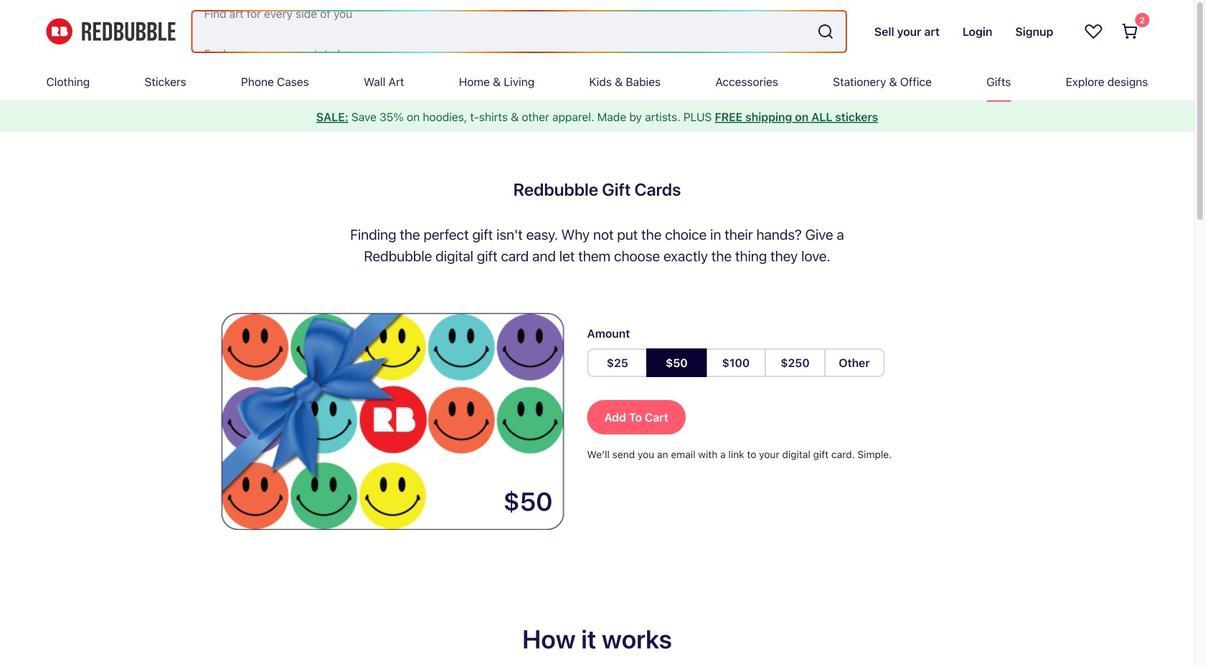 Task type: describe. For each thing, give the bounding box(es) containing it.
[object object] option group
[[588, 349, 885, 378]]

$50, [object object] element
[[647, 349, 707, 378]]

Search term search field
[[193, 11, 812, 52]]

3 menu item from the left
[[241, 63, 309, 100]]

1 menu item from the left
[[46, 63, 90, 100]]

7 menu item from the left
[[716, 63, 779, 100]]

8 menu item from the left
[[833, 63, 932, 100]]



Task type: locate. For each thing, give the bounding box(es) containing it.
10 menu item from the left
[[1066, 63, 1149, 100]]

gift card image
[[220, 313, 565, 530]]

None radio
[[706, 349, 767, 378], [825, 349, 885, 378], [706, 349, 767, 378], [825, 349, 885, 378]]

6 menu item from the left
[[590, 63, 661, 100]]

9 menu item from the left
[[987, 63, 1012, 100]]

menu bar
[[46, 63, 1149, 100]]

menu item
[[46, 63, 90, 100], [145, 63, 186, 100], [241, 63, 309, 100], [364, 63, 404, 100], [459, 63, 535, 100], [590, 63, 661, 100], [716, 63, 779, 100], [833, 63, 932, 100], [987, 63, 1012, 100], [1066, 63, 1149, 100]]

2 menu item from the left
[[145, 63, 186, 100]]

4 menu item from the left
[[364, 63, 404, 100]]

None radio
[[588, 349, 648, 378], [647, 349, 707, 378], [765, 349, 826, 378], [588, 349, 648, 378], [647, 349, 707, 378], [765, 349, 826, 378]]

None field
[[193, 11, 846, 52]]

5 menu item from the left
[[459, 63, 535, 100]]



Task type: vqa. For each thing, say whether or not it's contained in the screenshot.
tenth menu item from the left
yes



